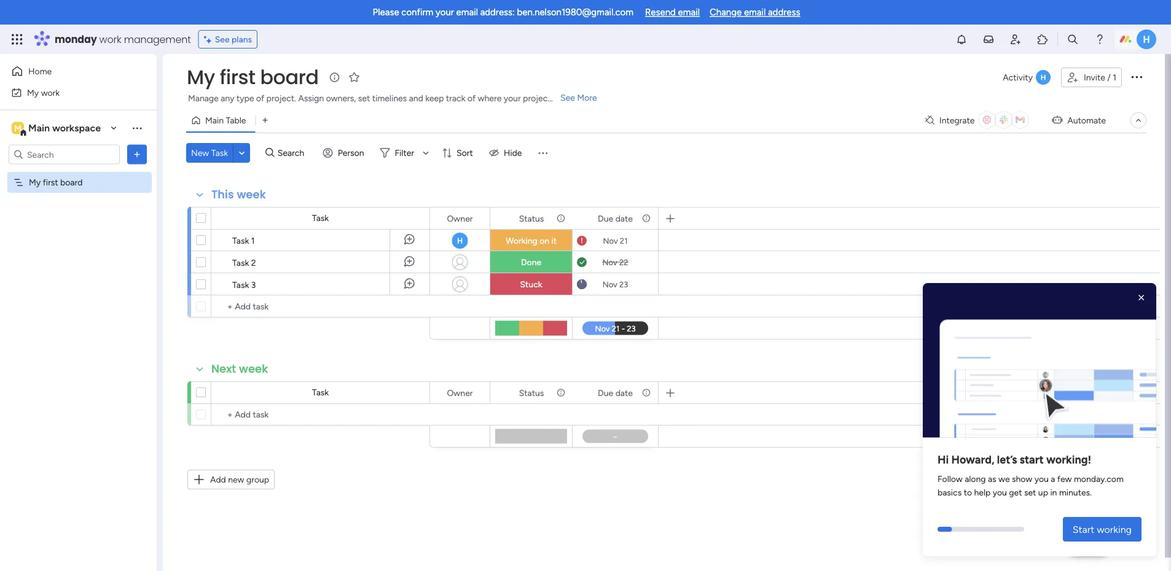Task type: locate. For each thing, give the bounding box(es) containing it.
work
[[99, 32, 121, 46], [41, 87, 60, 98]]

owner field for next week
[[444, 386, 476, 400]]

v2 overdue deadline image
[[577, 235, 587, 247]]

1 vertical spatial status
[[519, 388, 544, 398]]

of
[[256, 93, 264, 104], [468, 93, 476, 104]]

see plans button
[[198, 30, 258, 49]]

1 vertical spatial my first board
[[29, 177, 83, 188]]

0 horizontal spatial see
[[215, 34, 230, 45]]

date for first due date field from the bottom of the page
[[616, 388, 633, 398]]

project.
[[267, 93, 296, 104]]

minutes.
[[1060, 487, 1092, 498]]

notifications image
[[956, 33, 968, 45]]

help button
[[1067, 537, 1110, 557]]

1 vertical spatial status field
[[516, 386, 547, 400]]

my down search in workspace "field"
[[29, 177, 41, 188]]

email right change at the right top of page
[[744, 7, 766, 18]]

my first board inside list box
[[29, 177, 83, 188]]

see inside see more link
[[561, 93, 575, 103]]

1 vertical spatial due date
[[598, 388, 633, 398]]

3
[[251, 280, 256, 290]]

resend email link
[[645, 7, 700, 18]]

0 vertical spatial owner
[[447, 213, 473, 224]]

in
[[1051, 487, 1058, 498]]

new task button
[[186, 143, 233, 163]]

0 vertical spatial board
[[260, 64, 319, 91]]

nov left 22 at the right top of page
[[603, 258, 618, 267]]

of right track
[[468, 93, 476, 104]]

start working button
[[1063, 518, 1142, 542]]

0 horizontal spatial work
[[41, 87, 60, 98]]

0 horizontal spatial main
[[28, 122, 50, 134]]

plans
[[232, 34, 252, 45]]

set right owners,
[[358, 93, 370, 104]]

keep
[[426, 93, 444, 104]]

sort button
[[437, 143, 481, 163]]

week inside field
[[239, 361, 268, 377]]

of right type
[[256, 93, 264, 104]]

project
[[523, 93, 551, 104]]

and
[[409, 93, 423, 104]]

first down search in workspace "field"
[[43, 177, 58, 188]]

week right "next"
[[239, 361, 268, 377]]

along
[[965, 474, 986, 484]]

week
[[237, 187, 266, 203], [239, 361, 268, 377]]

my first board down search in workspace "field"
[[29, 177, 83, 188]]

1 horizontal spatial main
[[205, 115, 224, 126]]

1 due from the top
[[598, 213, 614, 224]]

1 owner from the top
[[447, 213, 473, 224]]

2 due date from the top
[[598, 388, 633, 398]]

1 status from the top
[[519, 213, 544, 224]]

1 owner field from the top
[[444, 212, 476, 225]]

howard,
[[952, 453, 995, 466]]

work down home
[[41, 87, 60, 98]]

1 due date field from the top
[[595, 212, 636, 225]]

person
[[338, 148, 364, 158]]

board up project.
[[260, 64, 319, 91]]

1 horizontal spatial options image
[[1130, 69, 1145, 84]]

0 vertical spatial due
[[598, 213, 614, 224]]

1 vertical spatial week
[[239, 361, 268, 377]]

my first board
[[187, 64, 319, 91], [29, 177, 83, 188]]

timelines
[[372, 93, 407, 104]]

0 vertical spatial status
[[519, 213, 544, 224]]

2 date from the top
[[616, 388, 633, 398]]

see plans
[[215, 34, 252, 45]]

0 vertical spatial due date field
[[595, 212, 636, 225]]

1 vertical spatial see
[[561, 93, 575, 103]]

1 vertical spatial nov
[[603, 258, 618, 267]]

show board description image
[[327, 71, 342, 84]]

1 vertical spatial work
[[41, 87, 60, 98]]

due for first due date field from the bottom of the page
[[598, 388, 614, 398]]

2 email from the left
[[678, 7, 700, 18]]

see left plans on the left
[[215, 34, 230, 45]]

menu image
[[537, 147, 549, 159]]

1 up the 2
[[251, 235, 255, 246]]

add
[[210, 475, 226, 485]]

1 status field from the top
[[516, 212, 547, 225]]

v2 done deadline image
[[577, 257, 587, 268]]

we
[[999, 474, 1010, 484]]

option
[[0, 172, 157, 174]]

nov
[[603, 236, 618, 246], [603, 258, 618, 267], [603, 280, 618, 290]]

my
[[187, 64, 215, 91], [27, 87, 39, 98], [29, 177, 41, 188]]

main left table
[[205, 115, 224, 126]]

0 vertical spatial due date
[[598, 213, 633, 224]]

working
[[506, 236, 538, 246]]

owner for next week
[[447, 388, 473, 398]]

week for this week
[[237, 187, 266, 203]]

0 horizontal spatial your
[[436, 7, 454, 18]]

1 due date from the top
[[598, 213, 633, 224]]

Due date field
[[595, 212, 636, 225], [595, 386, 636, 400]]

help
[[975, 487, 991, 498]]

board inside my first board list box
[[60, 177, 83, 188]]

0 horizontal spatial first
[[43, 177, 58, 188]]

Next week field
[[208, 361, 271, 377]]

This week field
[[208, 187, 269, 203]]

invite
[[1084, 72, 1106, 83]]

0 horizontal spatial you
[[993, 487, 1007, 498]]

0 horizontal spatial of
[[256, 93, 264, 104]]

due
[[598, 213, 614, 224], [598, 388, 614, 398]]

type
[[237, 93, 254, 104]]

1 horizontal spatial work
[[99, 32, 121, 46]]

1 horizontal spatial first
[[220, 64, 255, 91]]

start
[[1020, 453, 1044, 466]]

howard image
[[1137, 30, 1157, 49]]

my first board up type
[[187, 64, 319, 91]]

home
[[28, 66, 52, 77]]

0 vertical spatial owner field
[[444, 212, 476, 225]]

start working
[[1073, 524, 1132, 536]]

2 owner from the top
[[447, 388, 473, 398]]

0 vertical spatial set
[[358, 93, 370, 104]]

date
[[616, 213, 633, 224], [616, 388, 633, 398]]

Search in workspace field
[[26, 148, 103, 162]]

3 email from the left
[[744, 7, 766, 18]]

work inside button
[[41, 87, 60, 98]]

lottie animation image
[[923, 288, 1157, 443]]

0 horizontal spatial email
[[456, 7, 478, 18]]

2 vertical spatial nov
[[603, 280, 618, 290]]

column information image
[[556, 214, 566, 223], [642, 214, 652, 223], [556, 388, 566, 398], [642, 388, 652, 398]]

0 horizontal spatial options image
[[131, 148, 143, 161]]

1 horizontal spatial your
[[504, 93, 521, 104]]

0 horizontal spatial my first board
[[29, 177, 83, 188]]

add new group button
[[187, 470, 275, 490]]

week for next week
[[239, 361, 268, 377]]

main inside button
[[205, 115, 224, 126]]

new
[[191, 148, 209, 158]]

assign
[[298, 93, 324, 104]]

filter button
[[375, 143, 433, 163]]

1 vertical spatial owner field
[[444, 386, 476, 400]]

2 due from the top
[[598, 388, 614, 398]]

nov left 21
[[603, 236, 618, 246]]

search everything image
[[1067, 33, 1079, 45]]

0 horizontal spatial set
[[358, 93, 370, 104]]

1 email from the left
[[456, 7, 478, 18]]

options image
[[1130, 69, 1145, 84], [131, 148, 143, 161]]

show
[[1012, 474, 1033, 484]]

you down we
[[993, 487, 1007, 498]]

1 horizontal spatial email
[[678, 7, 700, 18]]

automate
[[1068, 115, 1107, 126]]

done
[[521, 257, 542, 268]]

2 horizontal spatial email
[[744, 7, 766, 18]]

board
[[260, 64, 319, 91], [60, 177, 83, 188]]

1 of from the left
[[256, 93, 264, 104]]

work right the monday
[[99, 32, 121, 46]]

1 horizontal spatial my first board
[[187, 64, 319, 91]]

0 vertical spatial see
[[215, 34, 230, 45]]

sort
[[457, 148, 473, 158]]

status
[[519, 213, 544, 224], [519, 388, 544, 398]]

1 vertical spatial date
[[616, 388, 633, 398]]

select product image
[[11, 33, 23, 45]]

2 due date field from the top
[[595, 386, 636, 400]]

board down search in workspace "field"
[[60, 177, 83, 188]]

add view image
[[263, 116, 268, 125]]

0 vertical spatial 1
[[1113, 72, 1117, 83]]

main right the workspace image
[[28, 122, 50, 134]]

see more link
[[559, 92, 599, 104]]

1 horizontal spatial see
[[561, 93, 575, 103]]

0 vertical spatial you
[[1035, 474, 1049, 484]]

0 vertical spatial status field
[[516, 212, 547, 225]]

owner field for this week
[[444, 212, 476, 225]]

due date
[[598, 213, 633, 224], [598, 388, 633, 398]]

activity button
[[998, 68, 1057, 87]]

week inside "field"
[[237, 187, 266, 203]]

main
[[205, 115, 224, 126], [28, 122, 50, 134]]

email left the address:
[[456, 7, 478, 18]]

main inside workspace selection element
[[28, 122, 50, 134]]

1 horizontal spatial set
[[1025, 487, 1037, 498]]

Owner field
[[444, 212, 476, 225], [444, 386, 476, 400]]

your right confirm
[[436, 7, 454, 18]]

you
[[1035, 474, 1049, 484], [993, 487, 1007, 498]]

first up type
[[220, 64, 255, 91]]

1 right /
[[1113, 72, 1117, 83]]

due date for 1st due date field from the top
[[598, 213, 633, 224]]

working on it
[[506, 236, 557, 246]]

1 vertical spatial owner
[[447, 388, 473, 398]]

0 vertical spatial work
[[99, 32, 121, 46]]

see for see more
[[561, 93, 575, 103]]

see left the more
[[561, 93, 575, 103]]

1 horizontal spatial board
[[260, 64, 319, 91]]

dapulse integrations image
[[926, 116, 935, 125]]

apps image
[[1037, 33, 1049, 45]]

set inside follow along as we show you a few monday.com basics to help you get set up in minutes.
[[1025, 487, 1037, 498]]

Status field
[[516, 212, 547, 225], [516, 386, 547, 400]]

your right where
[[504, 93, 521, 104]]

2 owner field from the top
[[444, 386, 476, 400]]

track
[[446, 93, 466, 104]]

this week
[[211, 187, 266, 203]]

1
[[1113, 72, 1117, 83], [251, 235, 255, 246]]

1 vertical spatial 1
[[251, 235, 255, 246]]

set left up
[[1025, 487, 1037, 498]]

inbox image
[[983, 33, 995, 45]]

main table button
[[186, 111, 255, 130]]

1 vertical spatial due
[[598, 388, 614, 398]]

1 vertical spatial first
[[43, 177, 58, 188]]

task 3
[[232, 280, 256, 290]]

0 horizontal spatial 1
[[251, 235, 255, 246]]

email right the resend
[[678, 7, 700, 18]]

week right this
[[237, 187, 266, 203]]

1 vertical spatial set
[[1025, 487, 1037, 498]]

+ Add task text field
[[218, 299, 424, 314]]

progress bar
[[938, 527, 952, 532]]

you left a
[[1035, 474, 1049, 484]]

options image down workspace options icon
[[131, 148, 143, 161]]

my inside button
[[27, 87, 39, 98]]

nov 23
[[603, 280, 628, 290]]

1 inside button
[[1113, 72, 1117, 83]]

1 vertical spatial board
[[60, 177, 83, 188]]

main for main table
[[205, 115, 224, 126]]

filter
[[395, 148, 414, 158]]

nov left the 23
[[603, 280, 618, 290]]

1 horizontal spatial you
[[1035, 474, 1049, 484]]

main table
[[205, 115, 246, 126]]

activity
[[1003, 72, 1033, 83]]

0 vertical spatial nov
[[603, 236, 618, 246]]

1 horizontal spatial 1
[[1113, 72, 1117, 83]]

task
[[211, 148, 228, 158], [312, 213, 329, 223], [232, 235, 249, 246], [232, 258, 249, 268], [232, 280, 249, 290], [312, 388, 329, 398]]

options image right /
[[1130, 69, 1145, 84]]

change email address
[[710, 7, 801, 18]]

as
[[988, 474, 997, 484]]

see inside see plans button
[[215, 34, 230, 45]]

0 vertical spatial week
[[237, 187, 266, 203]]

0 horizontal spatial board
[[60, 177, 83, 188]]

table
[[226, 115, 246, 126]]

1 vertical spatial due date field
[[595, 386, 636, 400]]

work for monday
[[99, 32, 121, 46]]

1 date from the top
[[616, 213, 633, 224]]

0 vertical spatial date
[[616, 213, 633, 224]]

1 horizontal spatial of
[[468, 93, 476, 104]]

set
[[358, 93, 370, 104], [1025, 487, 1037, 498]]

help image
[[1094, 33, 1107, 45]]

my down home
[[27, 87, 39, 98]]



Task type: describe. For each thing, give the bounding box(es) containing it.
get
[[1010, 487, 1023, 498]]

new
[[228, 475, 244, 485]]

hi howard, let's start working!
[[938, 453, 1092, 466]]

task 1
[[232, 235, 255, 246]]

2
[[251, 258, 256, 268]]

see for see plans
[[215, 34, 230, 45]]

it
[[552, 236, 557, 246]]

on
[[540, 236, 550, 246]]

monday.com
[[1074, 474, 1124, 484]]

few
[[1058, 474, 1072, 484]]

new task
[[191, 148, 228, 158]]

start
[[1073, 524, 1095, 536]]

work for my
[[41, 87, 60, 98]]

integrate
[[940, 115, 975, 126]]

resend email
[[645, 7, 700, 18]]

23
[[620, 280, 628, 290]]

help
[[1078, 540, 1100, 553]]

task 2
[[232, 258, 256, 268]]

workspace selection element
[[12, 121, 103, 137]]

invite members image
[[1010, 33, 1022, 45]]

task inside 'new task' button
[[211, 148, 228, 158]]

2 status field from the top
[[516, 386, 547, 400]]

management
[[124, 32, 191, 46]]

main for main workspace
[[28, 122, 50, 134]]

hide button
[[484, 143, 530, 163]]

arrow down image
[[419, 146, 433, 160]]

address
[[768, 7, 801, 18]]

nov for nov 23
[[603, 280, 618, 290]]

next week
[[211, 361, 268, 377]]

date for 1st due date field from the top
[[616, 213, 633, 224]]

any
[[221, 93, 234, 104]]

monday
[[55, 32, 97, 46]]

let's
[[998, 453, 1018, 466]]

v2 search image
[[266, 146, 275, 160]]

email for change email address
[[744, 7, 766, 18]]

0 vertical spatial first
[[220, 64, 255, 91]]

my work button
[[7, 83, 132, 102]]

0 vertical spatial options image
[[1130, 69, 1145, 84]]

invite / 1 button
[[1062, 68, 1122, 87]]

/
[[1108, 72, 1111, 83]]

my first board list box
[[0, 170, 157, 359]]

due date for first due date field from the bottom of the page
[[598, 388, 633, 398]]

where
[[478, 93, 502, 104]]

stands.
[[553, 93, 581, 104]]

1 vertical spatial you
[[993, 487, 1007, 498]]

workspace
[[52, 122, 101, 134]]

due for 1st due date field from the top
[[598, 213, 614, 224]]

+ Add task text field
[[218, 408, 424, 422]]

working!
[[1047, 453, 1092, 466]]

My first board field
[[184, 64, 322, 91]]

nov for nov 21
[[603, 236, 618, 246]]

main workspace
[[28, 122, 101, 134]]

nov 22
[[603, 258, 629, 267]]

first inside list box
[[43, 177, 58, 188]]

lottie animation element
[[923, 283, 1157, 443]]

add to favorites image
[[348, 71, 361, 83]]

to
[[964, 487, 973, 498]]

see more
[[561, 93, 597, 103]]

follow
[[938, 474, 963, 484]]

0 vertical spatial your
[[436, 7, 454, 18]]

owner for this week
[[447, 213, 473, 224]]

invite / 1
[[1084, 72, 1117, 83]]

m
[[14, 123, 21, 133]]

basics
[[938, 487, 962, 498]]

workspace image
[[12, 121, 24, 135]]

workspace options image
[[131, 122, 143, 134]]

Search field
[[275, 144, 311, 162]]

collapse board header image
[[1134, 116, 1144, 125]]

my inside list box
[[29, 177, 41, 188]]

close image
[[1136, 292, 1148, 304]]

home button
[[7, 61, 132, 81]]

resend
[[645, 7, 676, 18]]

hi
[[938, 453, 949, 466]]

person button
[[318, 143, 372, 163]]

2 status from the top
[[519, 388, 544, 398]]

nov for nov 22
[[603, 258, 618, 267]]

follow along as we show you a few monday.com basics to help you get set up in minutes.
[[938, 474, 1124, 498]]

next
[[211, 361, 236, 377]]

add new group
[[210, 475, 269, 485]]

0 vertical spatial my first board
[[187, 64, 319, 91]]

please confirm your email address: ben.nelson1980@gmail.com
[[373, 7, 634, 18]]

ben.nelson1980@gmail.com
[[517, 7, 634, 18]]

autopilot image
[[1053, 112, 1063, 128]]

manage
[[188, 93, 219, 104]]

change email address link
[[710, 7, 801, 18]]

confirm
[[402, 7, 434, 18]]

monday work management
[[55, 32, 191, 46]]

more
[[577, 93, 597, 103]]

this
[[211, 187, 234, 203]]

working
[[1097, 524, 1132, 536]]

my up manage
[[187, 64, 215, 91]]

1 vertical spatial your
[[504, 93, 521, 104]]

stuck
[[520, 279, 543, 290]]

group
[[246, 475, 269, 485]]

manage any type of project. assign owners, set timelines and keep track of where your project stands.
[[188, 93, 581, 104]]

2 of from the left
[[468, 93, 476, 104]]

1 vertical spatial options image
[[131, 148, 143, 161]]

change
[[710, 7, 742, 18]]

email for resend email
[[678, 7, 700, 18]]

22
[[620, 258, 629, 267]]

angle down image
[[239, 148, 245, 158]]

please
[[373, 7, 399, 18]]

my work
[[27, 87, 60, 98]]

a
[[1051, 474, 1056, 484]]



Task type: vqa. For each thing, say whether or not it's contained in the screenshot.
YOUR
yes



